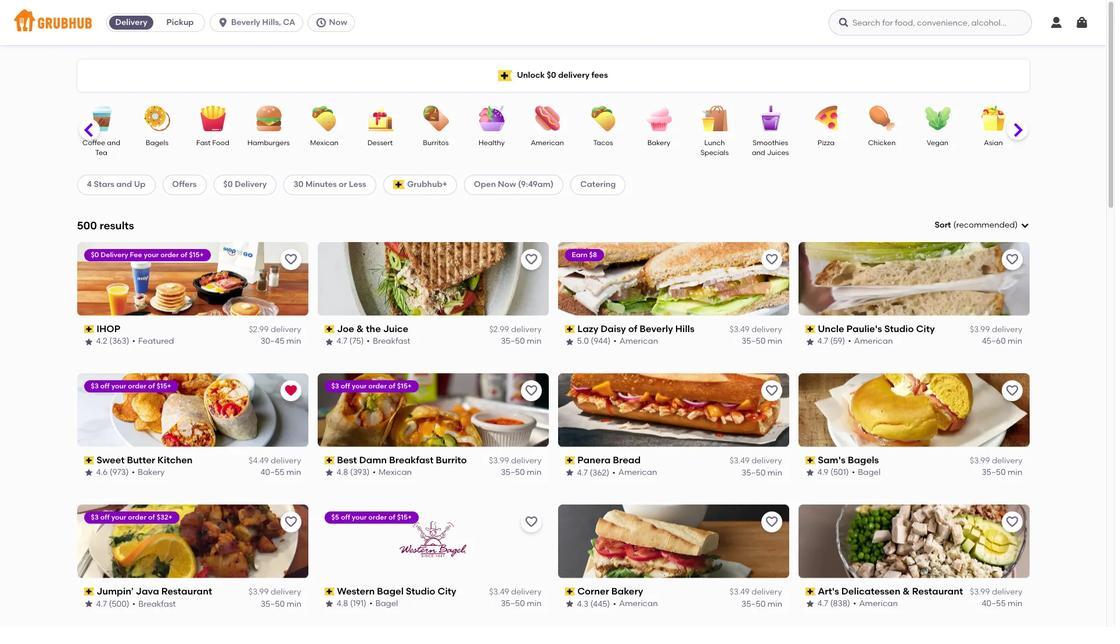 Task type: locate. For each thing, give the bounding box(es) containing it.
off right $5
[[341, 513, 350, 521]]

• right the (59) at the right bottom of the page
[[848, 337, 852, 346]]

1 vertical spatial breakfast
[[389, 455, 434, 466]]

0 horizontal spatial 40–55
[[261, 468, 284, 478]]

None field
[[935, 220, 1030, 231]]

4.7 down joe
[[337, 337, 347, 346]]

mexican image
[[304, 106, 345, 131]]

sweet
[[97, 455, 125, 466]]

2 vertical spatial save this restaurant image
[[284, 515, 298, 529]]

• right (838) on the bottom of page
[[853, 599, 856, 609]]

tacos image
[[583, 106, 624, 131]]

bagels
[[146, 139, 168, 147], [848, 455, 879, 466]]

40–55 for sweet butter kitchen
[[261, 468, 284, 478]]

1 vertical spatial bakery
[[138, 468, 165, 478]]

american down uncle paulie's studio city
[[854, 337, 893, 346]]

2 vertical spatial breakfast
[[138, 599, 176, 609]]

$3.99 delivery for burrito
[[489, 456, 542, 466]]

sam's
[[818, 455, 846, 466]]

0 horizontal spatial city
[[438, 586, 456, 597]]

• american down uncle paulie's studio city
[[848, 337, 893, 346]]

star icon image left 4.8 (191)
[[324, 600, 334, 609]]

0 horizontal spatial $2.99 delivery
[[249, 325, 301, 335]]

0 horizontal spatial • bagel
[[369, 599, 398, 609]]

2 vertical spatial bagel
[[376, 599, 398, 609]]

1 vertical spatial 40–55 min
[[982, 599, 1023, 609]]

1 horizontal spatial studio
[[885, 323, 914, 334]]

0 vertical spatial grubhub plus flag logo image
[[499, 70, 512, 81]]

• for sweet butter kitchen
[[132, 468, 135, 478]]

now right ca
[[329, 17, 347, 27]]

4.8 for western bagel studio city
[[337, 599, 348, 609]]

beverly hills, ca
[[231, 17, 295, 27]]

beverly left hills,
[[231, 17, 260, 27]]

grubhub plus flag logo image left grubhub+
[[393, 180, 405, 190]]

order
[[160, 251, 179, 259], [128, 382, 146, 390], [368, 382, 387, 390], [128, 513, 146, 521], [369, 513, 387, 521]]

specials
[[701, 149, 729, 157]]

2 vertical spatial delivery
[[101, 251, 128, 259]]

$3.99 delivery
[[970, 325, 1023, 335], [489, 456, 542, 466], [970, 456, 1023, 466], [249, 587, 301, 597], [970, 587, 1023, 597]]

ihop logo image
[[77, 242, 308, 316]]

0 horizontal spatial $0
[[91, 251, 99, 259]]

and left up
[[116, 180, 132, 190]]

&
[[357, 323, 364, 334], [903, 586, 910, 597]]

bagel down western bagel studio city
[[376, 599, 398, 609]]

$3.99 for art's delicatessen & restaurant
[[970, 587, 990, 597]]

0 vertical spatial breakfast
[[373, 337, 410, 346]]

35–50 min for panera bread
[[742, 468, 782, 478]]

35–50 for western bagel studio city
[[501, 599, 525, 609]]

• down sam's bagels
[[852, 468, 855, 478]]

order for jumpin' java restaurant
[[128, 513, 146, 521]]

subscription pass image left ihop
[[84, 325, 94, 333]]

dessert image
[[360, 106, 401, 131]]

$3 down 4.6
[[91, 513, 99, 521]]

mexican down best damn breakfast burrito
[[379, 468, 412, 478]]

subscription pass image for panera bread
[[565, 457, 575, 465]]

35–50 min for corner bakery
[[742, 599, 782, 609]]

• for lazy daisy of beverly hills
[[614, 337, 617, 346]]

up
[[134, 180, 146, 190]]

4.7 left the (59) at the right bottom of the page
[[818, 337, 828, 346]]

1 horizontal spatial city
[[916, 323, 935, 334]]

$3 for best damn breakfast burrito
[[331, 382, 339, 390]]

1 horizontal spatial 40–55 min
[[982, 599, 1023, 609]]

american for panera bread
[[619, 468, 657, 478]]

• american down 'lazy daisy of beverly hills'
[[614, 337, 658, 346]]

1 vertical spatial &
[[903, 586, 910, 597]]

kitchen
[[157, 455, 193, 466]]

subscription pass image left art's
[[805, 588, 816, 596]]

delivery
[[558, 70, 590, 80], [271, 325, 301, 335], [511, 325, 542, 335], [752, 325, 782, 335], [992, 325, 1023, 335], [271, 456, 301, 466], [511, 456, 542, 466], [752, 456, 782, 466], [992, 456, 1023, 466], [271, 587, 301, 597], [511, 587, 542, 597], [752, 587, 782, 597], [992, 587, 1023, 597]]

delivery for joe & the juice
[[511, 325, 542, 335]]

1 horizontal spatial $0
[[223, 180, 233, 190]]

your down (363)
[[111, 382, 126, 390]]

$2.99 delivery
[[249, 325, 301, 335], [489, 325, 542, 335]]

studio down "western bagel studio city logo"
[[406, 586, 435, 597]]

your down the (75)
[[352, 382, 367, 390]]

city down "western bagel studio city logo"
[[438, 586, 456, 597]]

1 horizontal spatial • breakfast
[[367, 337, 410, 346]]

star icon image left 4.9
[[805, 468, 815, 478]]

off down 4.2
[[100, 382, 110, 390]]

1 4.8 from the top
[[337, 468, 348, 478]]

• bagel down sam's bagels
[[852, 468, 881, 478]]

1 horizontal spatial $3 off your order of $15+
[[331, 382, 412, 390]]

star icon image left 5.0 on the bottom right of page
[[565, 337, 574, 347]]

studio for bagel
[[406, 586, 435, 597]]

4.7 for art's delicatessen & restaurant
[[818, 599, 828, 609]]

and inside coffee and tea
[[107, 139, 120, 147]]

sweet butter kitchen logo image
[[77, 373, 308, 447]]

0 vertical spatial studio
[[885, 323, 914, 334]]

$3 down 4.2
[[91, 382, 99, 390]]

order for sweet butter kitchen
[[128, 382, 146, 390]]

0 vertical spatial • bagel
[[852, 468, 881, 478]]

$3 right saved restaurant icon
[[331, 382, 339, 390]]

0 horizontal spatial bakery
[[138, 468, 165, 478]]

$15+
[[189, 251, 204, 259], [157, 382, 171, 390], [397, 382, 412, 390], [397, 513, 412, 521]]

$15+ for best damn breakfast burrito
[[397, 382, 412, 390]]

american down 'corner bakery'
[[619, 599, 658, 609]]

grubhub plus flag logo image
[[499, 70, 512, 81], [393, 180, 405, 190]]

0 horizontal spatial &
[[357, 323, 364, 334]]

& up the (75)
[[357, 323, 364, 334]]

save this restaurant button
[[280, 249, 301, 270], [521, 249, 542, 270], [761, 249, 782, 270], [1002, 249, 1023, 270], [521, 380, 542, 401], [761, 380, 782, 401], [1002, 380, 1023, 401], [280, 512, 301, 532], [521, 512, 542, 532], [761, 512, 782, 532], [1002, 512, 1023, 532]]

• mexican
[[373, 468, 412, 478]]

studio for paulie's
[[885, 323, 914, 334]]

art's delicatessen & restaurant logo image
[[798, 505, 1030, 578]]

(838)
[[830, 599, 850, 609]]

• for ihop
[[132, 337, 135, 346]]

save this restaurant image for uncle paulie's studio city
[[1005, 253, 1019, 267]]

juices
[[767, 149, 789, 157]]

• bagel for bagel
[[369, 599, 398, 609]]

vegan image
[[918, 106, 958, 131]]

0 horizontal spatial mexican
[[310, 139, 339, 147]]

star icon image left 4.7 (59)
[[805, 337, 815, 347]]

4.8 down the best
[[337, 468, 348, 478]]

1 horizontal spatial $2.99 delivery
[[489, 325, 542, 335]]

star icon image left 4.6
[[84, 468, 93, 478]]

order down the the on the bottom
[[368, 382, 387, 390]]

$3.99 for sam's bagels
[[970, 456, 990, 466]]

1 vertical spatial beverly
[[640, 323, 673, 334]]

$2.99 for joe & the juice
[[489, 325, 509, 335]]

0 horizontal spatial bagels
[[146, 139, 168, 147]]

0 vertical spatial &
[[357, 323, 364, 334]]

sam's bagels
[[818, 455, 879, 466]]

bagel right western
[[377, 586, 404, 597]]

save this restaurant image
[[524, 253, 538, 267], [765, 253, 779, 267], [1005, 253, 1019, 267], [765, 384, 779, 398], [1005, 384, 1019, 398], [524, 515, 538, 529], [765, 515, 779, 529], [1005, 515, 1019, 529]]

0 vertical spatial now
[[329, 17, 347, 27]]

(75)
[[349, 337, 364, 346]]

now right open
[[498, 180, 516, 190]]

2 $3 off your order of $15+ from the left
[[331, 382, 412, 390]]

off down 4.7 (75) at the bottom left
[[341, 382, 350, 390]]

delivery for sweet butter kitchen
[[271, 456, 301, 466]]

4.9 (501)
[[818, 468, 849, 478]]

0 horizontal spatial 40–55 min
[[261, 468, 301, 478]]

delivery
[[115, 17, 147, 27], [235, 180, 267, 190], [101, 251, 128, 259]]

subscription pass image left corner
[[565, 588, 575, 596]]

delivery for art's delicatessen & restaurant
[[992, 587, 1023, 597]]

• american down 'corner bakery'
[[613, 599, 658, 609]]

burritos image
[[416, 106, 456, 131]]

now button
[[308, 13, 359, 32]]

svg image
[[1050, 16, 1064, 30], [1075, 16, 1089, 30], [217, 17, 229, 28]]

delivery for sam's bagels
[[992, 456, 1023, 466]]

and down smoothies on the right top
[[752, 149, 766, 157]]

30
[[294, 180, 304, 190]]

delivery button
[[107, 13, 156, 32]]

chicken image
[[862, 106, 902, 131]]

1 vertical spatial mexican
[[379, 468, 412, 478]]

corner
[[578, 586, 609, 597]]

breakfast down juice
[[373, 337, 410, 346]]

• american for delicatessen
[[853, 599, 898, 609]]

1 horizontal spatial beverly
[[640, 323, 673, 334]]

1 horizontal spatial bakery
[[612, 586, 643, 597]]

bagels up (501)
[[848, 455, 879, 466]]

save this restaurant image for art's delicatessen & restaurant
[[1005, 515, 1019, 529]]

restaurant down "art's delicatessen & restaurant logo"
[[912, 586, 963, 597]]

healthy
[[479, 139, 505, 147]]

1 vertical spatial city
[[438, 586, 456, 597]]

2 vertical spatial $0
[[91, 251, 99, 259]]

1 horizontal spatial svg image
[[1050, 16, 1064, 30]]

breakfast for the
[[373, 337, 410, 346]]

1 $2.99 delivery from the left
[[249, 325, 301, 335]]

bakery image
[[639, 106, 679, 131]]

0 horizontal spatial svg image
[[315, 17, 327, 28]]

american image
[[527, 106, 568, 131]]

of down "• featured"
[[148, 382, 155, 390]]

35–50 for best damn breakfast burrito
[[501, 468, 525, 478]]

hills
[[675, 323, 695, 334]]

your right $5
[[352, 513, 367, 521]]

fast food image
[[193, 106, 233, 131]]

0 horizontal spatial now
[[329, 17, 347, 27]]

$3 off your order of $15+ for butter
[[91, 382, 171, 390]]

bakery down sweet butter kitchen
[[138, 468, 165, 478]]

35–50 min
[[501, 337, 542, 346], [742, 337, 782, 346], [501, 468, 542, 478], [742, 468, 782, 478], [982, 468, 1023, 478], [261, 599, 301, 609], [501, 599, 542, 609], [742, 599, 782, 609]]

• right (363)
[[132, 337, 135, 346]]

panera bread logo image
[[558, 373, 789, 447]]

1 vertical spatial 40–55
[[982, 599, 1006, 609]]

save this restaurant image
[[284, 253, 298, 267], [524, 384, 538, 398], [284, 515, 298, 529]]

0 horizontal spatial • breakfast
[[132, 599, 176, 609]]

star icon image left 4.7 (75) at the bottom left
[[324, 337, 334, 347]]

lazy daisy of beverly hills
[[578, 323, 695, 334]]

studio right paulie's
[[885, 323, 914, 334]]

subscription pass image left panera at the bottom right of the page
[[565, 457, 575, 465]]

grubhub plus flag logo image left unlock
[[499, 70, 512, 81]]

35–50 for joe & the juice
[[501, 337, 525, 346]]

subscription pass image for ihop
[[84, 325, 94, 333]]

$0 down food
[[223, 180, 233, 190]]

• american down bread
[[612, 468, 657, 478]]

main navigation navigation
[[0, 0, 1107, 45]]

off down 4.6
[[100, 513, 110, 521]]

4.7 down art's
[[818, 599, 828, 609]]

1 vertical spatial and
[[752, 149, 766, 157]]

$2.99 for ihop
[[249, 325, 269, 335]]

of left $32+
[[148, 513, 155, 521]]

0 horizontal spatial $2.99
[[249, 325, 269, 335]]

$3.49 for panera bread
[[730, 456, 750, 466]]

4.6
[[96, 468, 108, 478]]

40–55
[[261, 468, 284, 478], [982, 599, 1006, 609]]

food
[[212, 139, 229, 147]]

1 vertical spatial save this restaurant image
[[524, 384, 538, 398]]

• bagel for bagels
[[852, 468, 881, 478]]

• right "(500)"
[[132, 599, 135, 609]]

western bagel studio city logo image
[[396, 505, 470, 578]]

1 $3 off your order of $15+ from the left
[[91, 382, 171, 390]]

• down panera bread at the bottom
[[612, 468, 616, 478]]

• down daisy
[[614, 337, 617, 346]]

star icon image
[[84, 337, 93, 347], [324, 337, 334, 347], [565, 337, 574, 347], [805, 337, 815, 347], [84, 468, 93, 478], [324, 468, 334, 478], [565, 468, 574, 478], [805, 468, 815, 478], [84, 600, 93, 609], [324, 600, 334, 609], [565, 600, 574, 609], [805, 600, 815, 609]]

hills,
[[262, 17, 281, 27]]

0 vertical spatial • breakfast
[[367, 337, 410, 346]]

earn
[[572, 251, 588, 259]]

american for lazy daisy of beverly hills
[[620, 337, 658, 346]]

svg image
[[315, 17, 327, 28], [838, 17, 850, 28], [1020, 221, 1030, 230]]

breakfast up • mexican
[[389, 455, 434, 466]]

(445)
[[591, 599, 610, 609]]

40–55 min for art's delicatessen & restaurant
[[982, 599, 1023, 609]]

subscription pass image left "uncle"
[[805, 325, 816, 333]]

1 horizontal spatial now
[[498, 180, 516, 190]]

pickup button
[[156, 13, 205, 32]]

none field containing sort
[[935, 220, 1030, 231]]

star icon image for sweet butter kitchen
[[84, 468, 93, 478]]

2 restaurant from the left
[[912, 586, 963, 597]]

• for art's delicatessen & restaurant
[[853, 599, 856, 609]]

1 vertical spatial now
[[498, 180, 516, 190]]

and up tea
[[107, 139, 120, 147]]

1 vertical spatial studio
[[406, 586, 435, 597]]

0 vertical spatial city
[[916, 323, 935, 334]]

uncle paulie's studio city
[[818, 323, 935, 334]]

delivery left pickup
[[115, 17, 147, 27]]

4.7 left "(500)"
[[96, 599, 107, 609]]

& right delicatessen
[[903, 586, 910, 597]]

1 horizontal spatial restaurant
[[912, 586, 963, 597]]

2 $2.99 delivery from the left
[[489, 325, 542, 335]]

0 vertical spatial delivery
[[115, 17, 147, 27]]

joe & the juice logo image
[[317, 242, 549, 316]]

star icon image left "4.8 (393)"
[[324, 468, 334, 478]]

• down 'corner bakery'
[[613, 599, 616, 609]]

studio
[[885, 323, 914, 334], [406, 586, 435, 597]]

0 vertical spatial bagel
[[858, 468, 881, 478]]

best damn breakfast burrito logo image
[[317, 373, 549, 447]]

subscription pass image for western bagel studio city
[[324, 588, 335, 596]]

0 vertical spatial beverly
[[231, 17, 260, 27]]

subscription pass image for jumpin' java restaurant
[[84, 588, 94, 596]]

smoothies and juices
[[752, 139, 789, 157]]

1 vertical spatial • breakfast
[[132, 599, 176, 609]]

star icon image left 4.7 (362)
[[565, 468, 574, 478]]

1 vertical spatial grubhub plus flag logo image
[[393, 180, 405, 190]]

1 vertical spatial 4.8
[[337, 599, 348, 609]]

your down (973)
[[111, 513, 126, 521]]

breakfast for restaurant
[[138, 599, 176, 609]]

star icon image for corner bakery
[[565, 600, 574, 609]]

min for sam's bagels
[[1008, 468, 1023, 478]]

0 horizontal spatial beverly
[[231, 17, 260, 27]]

2 4.8 from the top
[[337, 599, 348, 609]]

your for jumpin' java restaurant
[[111, 513, 126, 521]]

2 vertical spatial bakery
[[612, 586, 643, 597]]

open
[[474, 180, 496, 190]]

star icon image left 4.7 (500)
[[84, 600, 93, 609]]

delivery down hamburgers
[[235, 180, 267, 190]]

0 vertical spatial 40–55 min
[[261, 468, 301, 478]]

$15+ for western bagel studio city
[[397, 513, 412, 521]]

coffee and tea
[[82, 139, 120, 157]]

min for art's delicatessen & restaurant
[[1008, 599, 1023, 609]]

1 vertical spatial delivery
[[235, 180, 267, 190]]

$3.99
[[970, 325, 990, 335], [489, 456, 509, 466], [970, 456, 990, 466], [249, 587, 269, 597], [970, 587, 990, 597]]

4.8 left (191)
[[337, 599, 348, 609]]

1 horizontal spatial $2.99
[[489, 325, 509, 335]]

0 horizontal spatial grubhub plus flag logo image
[[393, 180, 405, 190]]

fee
[[130, 251, 142, 259]]

lunch specials image
[[694, 106, 735, 131]]

$3 for jumpin' java restaurant
[[91, 513, 99, 521]]

of right "fee"
[[181, 251, 187, 259]]

$3.49 delivery for corner bakery
[[730, 587, 782, 597]]

4.8 (393)
[[337, 468, 370, 478]]

0 horizontal spatial studio
[[406, 586, 435, 597]]

• breakfast down jumpin' java restaurant
[[132, 599, 176, 609]]

1 vertical spatial bagels
[[848, 455, 879, 466]]

star icon image left 4.3
[[565, 600, 574, 609]]

subscription pass image left the "sweet"
[[84, 457, 94, 465]]

2 horizontal spatial bakery
[[648, 139, 671, 147]]

restaurant right java
[[161, 586, 212, 597]]

1 $2.99 from the left
[[249, 325, 269, 335]]

0 vertical spatial and
[[107, 139, 120, 147]]

subscription pass image
[[324, 325, 335, 333], [805, 325, 816, 333], [324, 457, 335, 465], [805, 457, 816, 465], [84, 588, 94, 596], [565, 588, 575, 596], [805, 588, 816, 596]]

0 vertical spatial $0
[[547, 70, 556, 80]]

(501)
[[831, 468, 849, 478]]

subscription pass image left jumpin'
[[84, 588, 94, 596]]

subscription pass image for lazy daisy of beverly hills
[[565, 325, 575, 333]]

star icon image left 4.7 (838) on the bottom right of the page
[[805, 600, 815, 609]]

bakery down bakery image at the top of page
[[648, 139, 671, 147]]

city down "uncle paulie's studio city logo"
[[916, 323, 935, 334]]

city for western bagel studio city
[[438, 586, 456, 597]]

tea
[[95, 149, 107, 157]]

american down 'lazy daisy of beverly hills'
[[620, 337, 658, 346]]

of for best damn breakfast burrito
[[389, 382, 395, 390]]

• down damn
[[373, 468, 376, 478]]

now inside now button
[[329, 17, 347, 27]]

2 horizontal spatial svg image
[[1020, 221, 1030, 230]]

min for sweet butter kitchen
[[286, 468, 301, 478]]

0 vertical spatial 4.8
[[337, 468, 348, 478]]

subscription pass image left lazy
[[565, 325, 575, 333]]

lazy
[[578, 323, 599, 334]]

sweet butter kitchen
[[97, 455, 193, 466]]

$0 for $0 delivery fee your order of $15+
[[91, 251, 99, 259]]

• for sam's bagels
[[852, 468, 855, 478]]

• american
[[614, 337, 658, 346], [848, 337, 893, 346], [612, 468, 657, 478], [613, 599, 658, 609], [853, 599, 898, 609]]

1 horizontal spatial &
[[903, 586, 910, 597]]

star icon image for joe & the juice
[[324, 337, 334, 347]]

0 vertical spatial 40–55
[[261, 468, 284, 478]]

1 horizontal spatial • bagel
[[852, 468, 881, 478]]

1 vertical spatial • bagel
[[369, 599, 398, 609]]

off for best
[[341, 382, 350, 390]]

(
[[954, 220, 956, 230]]

and inside smoothies and juices
[[752, 149, 766, 157]]

pickup
[[166, 17, 194, 27]]

2 $2.99 from the left
[[489, 325, 509, 335]]

of down • mexican
[[389, 513, 395, 521]]

1 vertical spatial $0
[[223, 180, 233, 190]]

$3.49
[[730, 325, 750, 335], [730, 456, 750, 466], [489, 587, 509, 597], [730, 587, 750, 597]]

30–45
[[261, 337, 284, 346]]

35–50 for panera bread
[[742, 468, 765, 478]]

american for art's delicatessen & restaurant
[[859, 599, 898, 609]]

1 horizontal spatial mexican
[[379, 468, 412, 478]]

$15+ for sweet butter kitchen
[[157, 382, 171, 390]]

beverly left hills
[[640, 323, 673, 334]]

0 horizontal spatial restaurant
[[161, 586, 212, 597]]

0 horizontal spatial $3 off your order of $15+
[[91, 382, 171, 390]]

bagel down sam's bagels
[[858, 468, 881, 478]]

$3
[[91, 382, 99, 390], [331, 382, 339, 390], [91, 513, 99, 521]]

$0 down 500
[[91, 251, 99, 259]]

0 vertical spatial save this restaurant image
[[284, 253, 298, 267]]

delivery left "fee"
[[101, 251, 128, 259]]

• bagel
[[852, 468, 881, 478], [369, 599, 398, 609]]

0 horizontal spatial svg image
[[217, 17, 229, 28]]

$3.49 for corner bakery
[[730, 587, 750, 597]]

• right (191)
[[369, 599, 373, 609]]

•
[[132, 337, 135, 346], [367, 337, 370, 346], [614, 337, 617, 346], [848, 337, 852, 346], [132, 468, 135, 478], [373, 468, 376, 478], [612, 468, 616, 478], [852, 468, 855, 478], [132, 599, 135, 609], [369, 599, 373, 609], [613, 599, 616, 609], [853, 599, 856, 609]]

(500)
[[109, 599, 129, 609]]

subscription pass image for corner bakery
[[565, 588, 575, 596]]

order left $32+
[[128, 513, 146, 521]]

40–55 for art's delicatessen & restaurant
[[982, 599, 1006, 609]]

4.3 (445)
[[577, 599, 610, 609]]

45–60 min
[[982, 337, 1023, 346]]

4.7 for joe & the juice
[[337, 337, 347, 346]]

subscription pass image for art's delicatessen & restaurant
[[805, 588, 816, 596]]

4.2 (363)
[[96, 337, 129, 346]]

subscription pass image
[[84, 325, 94, 333], [565, 325, 575, 333], [84, 457, 94, 465], [565, 457, 575, 465], [324, 588, 335, 596]]

mexican down mexican image
[[310, 139, 339, 147]]

• breakfast for the
[[367, 337, 410, 346]]

grubhub plus flag logo image for unlock $0 delivery fees
[[499, 70, 512, 81]]

1 horizontal spatial 40–55
[[982, 599, 1006, 609]]

min for western bagel studio city
[[527, 599, 542, 609]]

order right $5
[[369, 513, 387, 521]]

american down delicatessen
[[859, 599, 898, 609]]

of down juice
[[389, 382, 395, 390]]

hamburgers image
[[248, 106, 289, 131]]

$0 delivery fee your order of $15+
[[91, 251, 204, 259]]

1 horizontal spatial grubhub plus flag logo image
[[499, 70, 512, 81]]

• bagel down western bagel studio city
[[369, 599, 398, 609]]

jumpin'
[[97, 586, 134, 597]]



Task type: vqa. For each thing, say whether or not it's contained in the screenshot.


Task type: describe. For each thing, give the bounding box(es) containing it.
fast food
[[196, 139, 229, 147]]

$3.99 for best damn breakfast burrito
[[489, 456, 509, 466]]

chicken
[[868, 139, 896, 147]]

4
[[87, 180, 92, 190]]

$8
[[589, 251, 597, 259]]

corner bakery logo image
[[558, 505, 789, 578]]

$4.49 delivery
[[249, 456, 301, 466]]

(191)
[[350, 599, 366, 609]]

$3 off your order of $15+ for damn
[[331, 382, 412, 390]]

catering
[[580, 180, 616, 190]]

lazy daisy of beverly hills logo image
[[558, 242, 789, 316]]

dessert
[[368, 139, 393, 147]]

(9:49am)
[[518, 180, 554, 190]]

stars
[[94, 180, 114, 190]]

vegan
[[927, 139, 949, 147]]

$2.99 delivery for joe & the juice
[[489, 325, 542, 335]]

4.7 for panera bread
[[577, 468, 588, 478]]

svg image inside field
[[1020, 221, 1030, 230]]

500
[[77, 219, 97, 232]]

4.9
[[818, 468, 829, 478]]

joe
[[337, 323, 354, 334]]

(944)
[[591, 337, 611, 346]]

bakery for corner bakery
[[612, 586, 643, 597]]

svg image inside 'beverly hills, ca' button
[[217, 17, 229, 28]]

java
[[136, 586, 159, 597]]

corner bakery
[[578, 586, 643, 597]]

bread
[[613, 455, 641, 466]]

minutes
[[306, 180, 337, 190]]

delicatessen
[[842, 586, 901, 597]]

fast
[[196, 139, 211, 147]]

35–50 min for western bagel studio city
[[501, 599, 542, 609]]

• for best damn breakfast burrito
[[373, 468, 376, 478]]

$2.99 delivery for ihop
[[249, 325, 301, 335]]

35–50 for corner bakery
[[742, 599, 765, 609]]

35–50 min for joe & the juice
[[501, 337, 542, 346]]

beverly hills, ca button
[[210, 13, 308, 32]]

• for western bagel studio city
[[369, 599, 373, 609]]

5.0 (944)
[[577, 337, 611, 346]]

jumpin' java restaurant
[[97, 586, 212, 597]]

beverly inside button
[[231, 17, 260, 27]]

delivery for jumpin' java restaurant
[[271, 587, 301, 597]]

delivery for ihop
[[271, 325, 301, 335]]

asian image
[[973, 106, 1014, 131]]

35–50 for lazy daisy of beverly hills
[[742, 337, 765, 346]]

subscription pass image for best damn breakfast burrito
[[324, 457, 335, 465]]

4.6 (973)
[[96, 468, 129, 478]]

• for jumpin' java restaurant
[[132, 599, 135, 609]]

lunch specials
[[701, 139, 729, 157]]

panera bread
[[578, 455, 641, 466]]

and for smoothies and juices
[[752, 149, 766, 157]]

saved restaurant button
[[280, 380, 301, 401]]

american for corner bakery
[[619, 599, 658, 609]]

best
[[337, 455, 357, 466]]

burritos
[[423, 139, 449, 147]]

asian
[[984, 139, 1003, 147]]

damn
[[359, 455, 387, 466]]

save this restaurant image for corner bakery
[[765, 515, 779, 529]]

$3.99 delivery for restaurant
[[970, 587, 1023, 597]]

ihop
[[97, 323, 120, 334]]

jumpin' java restaurant logo image
[[77, 505, 308, 578]]

unlock $0 delivery fees
[[517, 70, 608, 80]]

30–45 min
[[261, 337, 301, 346]]

$3.99 delivery for city
[[970, 325, 1023, 335]]

star icon image for uncle paulie's studio city
[[805, 337, 815, 347]]

40–55 min for sweet butter kitchen
[[261, 468, 301, 478]]

burrito
[[436, 455, 467, 466]]

$3.49 delivery for western bagel studio city
[[489, 587, 542, 597]]

unlock
[[517, 70, 545, 80]]

4.8 for best damn breakfast burrito
[[337, 468, 348, 478]]

• breakfast for restaurant
[[132, 599, 176, 609]]

$32+
[[157, 513, 173, 521]]

(362)
[[590, 468, 610, 478]]

delivery for western bagel studio city
[[511, 587, 542, 597]]

star icon image for panera bread
[[565, 468, 574, 478]]

american for uncle paulie's studio city
[[854, 337, 893, 346]]

4.7 (75)
[[337, 337, 364, 346]]

star icon image for sam's bagels
[[805, 468, 815, 478]]

35–50 min for lazy daisy of beverly hills
[[742, 337, 782, 346]]

or
[[339, 180, 347, 190]]

min for jumpin' java restaurant
[[286, 599, 301, 609]]

your for sweet butter kitchen
[[111, 382, 126, 390]]

smoothies and juices image
[[750, 106, 791, 131]]

coffee and tea image
[[81, 106, 122, 131]]

min for lazy daisy of beverly hills
[[767, 337, 782, 346]]

ca
[[283, 17, 295, 27]]

$5
[[331, 513, 339, 521]]

4.7 (500)
[[96, 599, 129, 609]]

delivery for best damn breakfast burrito
[[511, 456, 542, 466]]

1 horizontal spatial bagels
[[848, 455, 879, 466]]

coffee
[[82, 139, 105, 147]]

uncle paulie's studio city logo image
[[798, 242, 1030, 316]]

art's
[[818, 586, 839, 597]]

sam's bagels logo image
[[798, 373, 1030, 447]]

delivery for panera bread
[[752, 456, 782, 466]]

$3.49 for western bagel studio city
[[489, 587, 509, 597]]

star icon image for best damn breakfast burrito
[[324, 468, 334, 478]]

your right "fee"
[[144, 251, 159, 259]]

• american for paulie's
[[848, 337, 893, 346]]

1 vertical spatial bagel
[[377, 586, 404, 597]]

american down american image
[[531, 139, 564, 147]]

2 vertical spatial and
[[116, 180, 132, 190]]

Search for food, convenience, alcohol... search field
[[829, 10, 1032, 35]]

$5 off your order of $15+
[[331, 513, 412, 521]]

delivery inside button
[[115, 17, 147, 27]]

grubhub+
[[407, 180, 447, 190]]

off for jumpin'
[[100, 513, 110, 521]]

delivery for lazy daisy of beverly hills
[[752, 325, 782, 335]]

2 horizontal spatial svg image
[[1075, 16, 1089, 30]]

(393)
[[350, 468, 370, 478]]

0 vertical spatial bagels
[[146, 139, 168, 147]]

0 vertical spatial mexican
[[310, 139, 339, 147]]

$0 for $0 delivery
[[223, 180, 233, 190]]

min for uncle paulie's studio city
[[1008, 337, 1023, 346]]

)
[[1015, 220, 1018, 230]]

4.7 (838)
[[818, 599, 850, 609]]

bagel for bagels
[[858, 468, 881, 478]]

1 horizontal spatial svg image
[[838, 17, 850, 28]]

star icon image for ihop
[[84, 337, 93, 347]]

pizza image
[[806, 106, 847, 131]]

45–60
[[982, 337, 1006, 346]]

500 results
[[77, 219, 134, 232]]

4.8 (191)
[[337, 599, 366, 609]]

35–50 min for jumpin' java restaurant
[[261, 599, 301, 609]]

1 restaurant from the left
[[161, 586, 212, 597]]

$0 delivery
[[223, 180, 267, 190]]

$3 off your order of $32+
[[91, 513, 173, 521]]

open now (9:49am)
[[474, 180, 554, 190]]

saved restaurant image
[[284, 384, 298, 398]]

• for corner bakery
[[613, 599, 616, 609]]

results
[[100, 219, 134, 232]]

delivery for uncle paulie's studio city
[[992, 325, 1023, 335]]

min for panera bread
[[767, 468, 782, 478]]

of right daisy
[[628, 323, 638, 334]]

save this restaurant image for best damn breakfast burrito
[[524, 384, 538, 398]]

joe & the juice
[[337, 323, 409, 334]]

earn $8
[[572, 251, 597, 259]]

35–50 for jumpin' java restaurant
[[261, 599, 284, 609]]

$3.49 for lazy daisy of beverly hills
[[730, 325, 750, 335]]

off for western
[[341, 513, 350, 521]]

(363)
[[109, 337, 129, 346]]

4.3
[[577, 599, 589, 609]]

$3.99 for jumpin' java restaurant
[[249, 587, 269, 597]]

svg image inside now button
[[315, 17, 327, 28]]

bagel for bagel
[[376, 599, 398, 609]]

offers
[[172, 180, 197, 190]]

panera
[[578, 455, 611, 466]]

subscription pass image for uncle paulie's studio city
[[805, 325, 816, 333]]

subscription pass image for sam's bagels
[[805, 457, 816, 465]]

• american for daisy
[[614, 337, 658, 346]]

star icon image for western bagel studio city
[[324, 600, 334, 609]]

smoothies
[[753, 139, 788, 147]]

order for best damn breakfast burrito
[[368, 382, 387, 390]]

bagels image
[[137, 106, 177, 131]]

delivery for $0 delivery fee your order of $15+
[[101, 251, 128, 259]]

healthy image
[[471, 106, 512, 131]]

0 vertical spatial bakery
[[648, 139, 671, 147]]

subscription pass image for joe & the juice
[[324, 325, 335, 333]]

5.0
[[577, 337, 589, 346]]

4.7 for uncle paulie's studio city
[[818, 337, 828, 346]]

save this restaurant image for panera bread
[[765, 384, 779, 398]]

of for sweet butter kitchen
[[148, 382, 155, 390]]

tacos
[[593, 139, 613, 147]]

• featured
[[132, 337, 174, 346]]

western bagel studio city
[[337, 586, 456, 597]]

western
[[337, 586, 375, 597]]

the
[[366, 323, 381, 334]]

• bakery
[[132, 468, 165, 478]]

order right "fee"
[[160, 251, 179, 259]]

lunch
[[704, 139, 725, 147]]

less
[[349, 180, 366, 190]]

(59)
[[830, 337, 845, 346]]

save this restaurant image for joe & the juice
[[524, 253, 538, 267]]

4.7 for jumpin' java restaurant
[[96, 599, 107, 609]]

2 horizontal spatial $0
[[547, 70, 556, 80]]

recommended
[[956, 220, 1015, 230]]

art's delicatessen & restaurant
[[818, 586, 963, 597]]

4.2
[[96, 337, 107, 346]]

save this restaurant image for sam's bagels
[[1005, 384, 1019, 398]]

• american for bakery
[[613, 599, 658, 609]]

4 stars and up
[[87, 180, 146, 190]]



